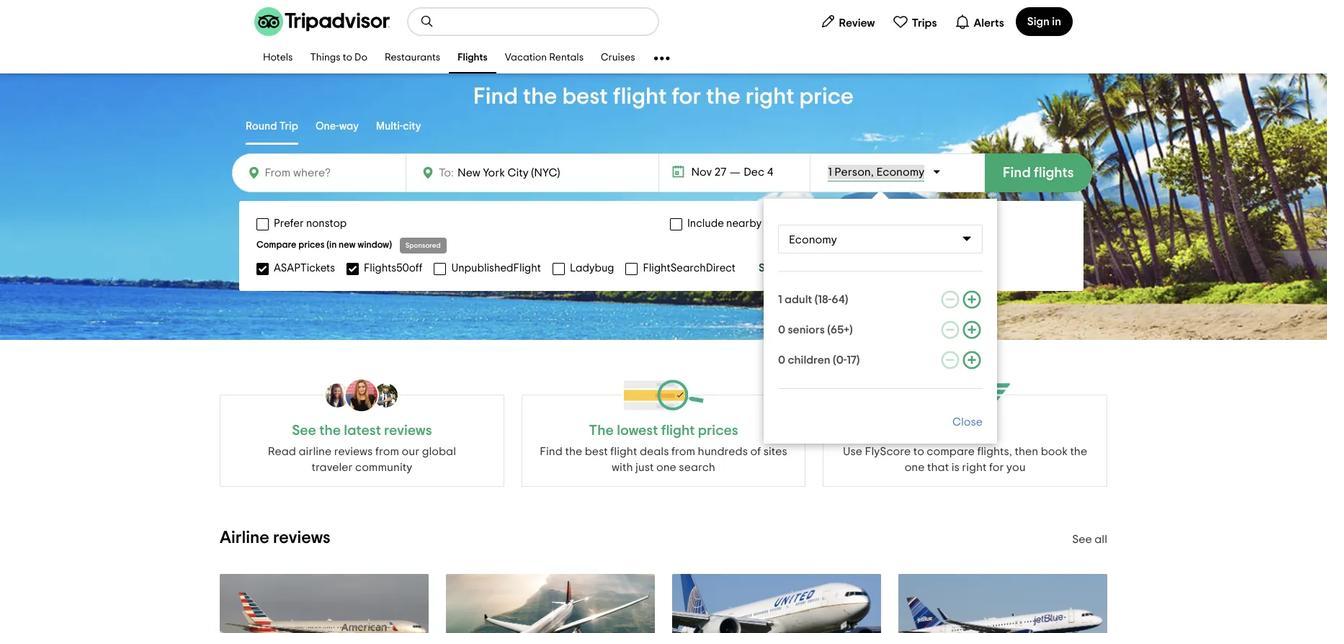 Task type: locate. For each thing, give the bounding box(es) containing it.
0 vertical spatial economy
[[877, 166, 925, 178]]

from inside find the best flight deals from hundreds of sites with just one search
[[672, 446, 695, 458]]

1 vertical spatial all
[[1095, 534, 1108, 546]]

reviews right airline
[[273, 530, 331, 547]]

0 horizontal spatial to
[[343, 53, 352, 63]]

1 vertical spatial flyscore
[[865, 446, 911, 458]]

0 horizontal spatial find
[[474, 85, 518, 108]]

0 left the children
[[778, 355, 786, 366]]

include nearby airports
[[687, 218, 804, 229]]

best down the
[[585, 446, 608, 458]]

0 horizontal spatial from
[[375, 446, 399, 458]]

0 vertical spatial find
[[474, 85, 518, 108]]

one-way
[[316, 121, 359, 132]]

reviews
[[384, 424, 432, 438], [334, 446, 373, 458], [273, 530, 331, 547]]

1 horizontal spatial see
[[1072, 534, 1092, 546]]

asaptickets
[[274, 263, 335, 273]]

round
[[246, 121, 277, 132]]

best for for
[[562, 85, 608, 108]]

flight down cruises link
[[613, 85, 667, 108]]

flight for for
[[613, 85, 667, 108]]

flyscore up one at the right bottom of the page
[[865, 446, 911, 458]]

trips link
[[887, 7, 943, 36]]

1 vertical spatial economy
[[789, 234, 837, 246]]

0 vertical spatial reviews
[[384, 424, 432, 438]]

1 horizontal spatial 1
[[828, 166, 832, 178]]

0 vertical spatial to
[[343, 53, 352, 63]]

airports
[[764, 218, 804, 229]]

1 horizontal spatial reviews
[[334, 446, 373, 458]]

0 vertical spatial 1
[[828, 166, 832, 178]]

flightsearchdirect
[[643, 263, 736, 273]]

0 vertical spatial right
[[746, 85, 795, 108]]

1 vertical spatial see
[[1072, 534, 1092, 546]]

hotels link
[[254, 43, 302, 74]]

children
[[788, 355, 831, 366]]

flight for deals
[[611, 446, 637, 458]]

search image
[[420, 14, 435, 29]]

best down rentals
[[562, 85, 608, 108]]

1
[[828, 166, 832, 178], [778, 294, 782, 306]]

compare prices (in new window)
[[257, 241, 392, 250]]

to:
[[439, 167, 454, 179]]

2 horizontal spatial reviews
[[384, 424, 432, 438]]

to left the do
[[343, 53, 352, 63]]

1 horizontal spatial from
[[672, 446, 695, 458]]

1 vertical spatial reviews
[[334, 446, 373, 458]]

from up one search
[[672, 446, 695, 458]]

see all link
[[1072, 534, 1108, 546]]

reviews inside read airline reviews from our global traveler community
[[334, 446, 373, 458]]

economy right the ,
[[877, 166, 925, 178]]

our
[[402, 446, 420, 458]]

one
[[905, 462, 925, 473]]

2 from from the left
[[672, 446, 695, 458]]

hotels
[[263, 53, 293, 63]]

1 vertical spatial 1
[[778, 294, 782, 306]]

flight up the with
[[611, 446, 637, 458]]

compare
[[927, 446, 975, 458]]

1 horizontal spatial find
[[540, 446, 563, 458]]

0 vertical spatial all
[[794, 262, 807, 274]]

0 vertical spatial flight
[[613, 85, 667, 108]]

economy down airports
[[789, 234, 837, 246]]

0 vertical spatial see
[[292, 424, 316, 438]]

0 horizontal spatial all
[[794, 262, 807, 274]]

person
[[835, 166, 871, 178]]

0 for 0 children (0-17)
[[778, 355, 786, 366]]

flights
[[458, 53, 488, 63]]

flyscore up compare
[[937, 424, 994, 438]]

1 vertical spatial flight
[[611, 446, 637, 458]]

0 left seniors
[[778, 324, 786, 336]]

1 left person
[[828, 166, 832, 178]]

27
[[715, 166, 727, 178]]

,
[[871, 166, 874, 178]]

1 left adult
[[778, 294, 782, 306]]

(0-
[[833, 355, 847, 366]]

nonstop
[[306, 218, 347, 229]]

1 vertical spatial find
[[1003, 166, 1031, 180]]

0 vertical spatial 0
[[778, 324, 786, 336]]

the for find the best flight for the right price
[[523, 85, 557, 108]]

find inside find the best flight deals from hundreds of sites with just one search
[[540, 446, 563, 458]]

best inside find the best flight deals from hundreds of sites with just one search
[[585, 446, 608, 458]]

multi-
[[376, 121, 403, 132]]

2 0 from the top
[[778, 355, 786, 366]]

1 horizontal spatial to
[[914, 446, 925, 458]]

select
[[759, 262, 792, 274]]

right right is
[[962, 462, 987, 473]]

1 vertical spatial best
[[585, 446, 608, 458]]

vacation rentals
[[505, 53, 584, 63]]

1 vertical spatial to
[[914, 446, 925, 458]]

see for see all
[[1072, 534, 1092, 546]]

the for find the best flight deals from hundreds of sites with just one search
[[565, 446, 582, 458]]

find inside find flights button
[[1003, 166, 1031, 180]]

1 0 from the top
[[778, 324, 786, 336]]

global
[[422, 446, 456, 458]]

from left our
[[375, 446, 399, 458]]

that
[[928, 462, 949, 473]]

right inside use flyscore to compare flights, then book the one that is right for you
[[962, 462, 987, 473]]

(65+)
[[827, 324, 853, 336]]

trips
[[912, 17, 937, 28]]

rentals
[[549, 53, 584, 63]]

best for deals
[[585, 446, 608, 458]]

all for see all
[[1095, 534, 1108, 546]]

sponsored
[[406, 242, 441, 249]]

reviews up our
[[384, 424, 432, 438]]

see for see the latest reviews
[[292, 424, 316, 438]]

flight inside find the best flight deals from hundreds of sites with just one search
[[611, 446, 637, 458]]

64)
[[832, 294, 849, 306]]

nearby
[[726, 218, 762, 229]]

0 horizontal spatial see
[[292, 424, 316, 438]]

city
[[403, 121, 421, 132]]

1 horizontal spatial right
[[962, 462, 987, 473]]

flight
[[613, 85, 667, 108], [611, 446, 637, 458]]

from
[[375, 446, 399, 458], [672, 446, 695, 458]]

vacation rentals link
[[496, 43, 592, 74]]

the inside find the best flight deals from hundreds of sites with just one search
[[565, 446, 582, 458]]

2 vertical spatial reviews
[[273, 530, 331, 547]]

1 for 1 adult (18-64)
[[778, 294, 782, 306]]

all
[[794, 262, 807, 274], [1095, 534, 1108, 546]]

airline
[[299, 446, 332, 458]]

round trip
[[246, 121, 298, 132]]

1 horizontal spatial all
[[1095, 534, 1108, 546]]

then
[[1015, 446, 1039, 458]]

2 vertical spatial find
[[540, 446, 563, 458]]

way
[[339, 121, 359, 132]]

do
[[355, 53, 367, 63]]

1 horizontal spatial flyscore
[[937, 424, 994, 438]]

reviews up traveler community
[[334, 446, 373, 458]]

None search field
[[409, 9, 658, 35]]

flyscore
[[937, 424, 994, 438], [865, 446, 911, 458]]

0 horizontal spatial 1
[[778, 294, 782, 306]]

multi-city link
[[376, 110, 421, 145]]

1 vertical spatial 0
[[778, 355, 786, 366]]

the lowest flight prices
[[589, 424, 738, 438]]

1 adult (18-64)
[[778, 294, 849, 306]]

dec 4
[[744, 166, 773, 178]]

airline
[[220, 530, 269, 547]]

0 vertical spatial best
[[562, 85, 608, 108]]

sign in link
[[1016, 7, 1073, 36]]

in
[[1052, 16, 1062, 27]]

0 horizontal spatial economy
[[789, 234, 837, 246]]

of
[[751, 446, 761, 458]]

read
[[268, 446, 296, 458]]

0 horizontal spatial flyscore
[[865, 446, 911, 458]]

to
[[343, 53, 352, 63], [914, 446, 925, 458]]

1 vertical spatial right
[[962, 462, 987, 473]]

adult
[[785, 294, 812, 306]]

to up one at the right bottom of the page
[[914, 446, 925, 458]]

1 from from the left
[[375, 446, 399, 458]]

restaurants
[[385, 53, 440, 63]]

2 horizontal spatial find
[[1003, 166, 1031, 180]]

right left price
[[746, 85, 795, 108]]



Task type: describe. For each thing, give the bounding box(es) containing it.
things
[[310, 53, 341, 63]]

one search
[[657, 462, 716, 473]]

one-
[[316, 121, 339, 132]]

flight prices
[[661, 424, 738, 438]]

to inside use flyscore to compare flights, then book the one that is right for you
[[914, 446, 925, 458]]

4
[[767, 166, 773, 178]]

just
[[636, 462, 654, 473]]

from inside read airline reviews from our global traveler community
[[375, 446, 399, 458]]

0 horizontal spatial reviews
[[273, 530, 331, 547]]

find flights button
[[985, 154, 1092, 192]]

alerts
[[974, 17, 1004, 28]]

restaurants link
[[376, 43, 449, 74]]

select all
[[759, 262, 807, 274]]

seniors
[[788, 324, 825, 336]]

0 seniors (65+)
[[778, 324, 853, 336]]

cruises
[[601, 53, 635, 63]]

From where? text field
[[261, 163, 397, 183]]

flights link
[[449, 43, 496, 74]]

17)
[[847, 355, 860, 366]]

flyscore inside use flyscore to compare flights, then book the one that is right for you
[[865, 446, 911, 458]]

0 for 0 seniors (65+)
[[778, 324, 786, 336]]

sign
[[1028, 16, 1050, 27]]

all for select all
[[794, 262, 807, 274]]

flights
[[1034, 166, 1074, 180]]

tripadvisor image
[[254, 7, 390, 36]]

window)
[[358, 241, 392, 250]]

hundreds
[[698, 446, 748, 458]]

compare
[[257, 241, 296, 250]]

airline reviews link
[[220, 530, 331, 547]]

0 vertical spatial flyscore
[[937, 424, 994, 438]]

flights50off
[[364, 263, 423, 273]]

with
[[612, 462, 633, 473]]

the for see the latest reviews
[[319, 424, 341, 438]]

find for find flights
[[1003, 166, 1031, 180]]

things to do
[[310, 53, 367, 63]]

lowest
[[617, 424, 658, 438]]

latest
[[344, 424, 381, 438]]

find flights
[[1003, 166, 1074, 180]]

the
[[589, 424, 614, 438]]

include
[[687, 218, 724, 229]]

vacation
[[505, 53, 547, 63]]

1 horizontal spatial economy
[[877, 166, 925, 178]]

airline reviews
[[220, 530, 331, 547]]

things to do link
[[302, 43, 376, 74]]

trip
[[279, 121, 298, 132]]

nov 27
[[691, 166, 727, 178]]

round trip link
[[246, 110, 298, 145]]

find the best flight deals from hundreds of sites with just one search
[[540, 446, 788, 473]]

sign in
[[1028, 16, 1062, 27]]

find for find the best flight deals from hundreds of sites with just one search
[[540, 446, 563, 458]]

use
[[843, 446, 863, 458]]

the inside use flyscore to compare flights, then book the one that is right for you
[[1070, 446, 1088, 458]]

prefer nonstop
[[274, 218, 347, 229]]

see all
[[1072, 534, 1108, 546]]

(in
[[327, 241, 337, 250]]

review
[[839, 17, 875, 28]]

sites
[[764, 446, 788, 458]]

price
[[800, 85, 854, 108]]

ladybug
[[570, 263, 614, 273]]

is
[[952, 462, 960, 473]]

close
[[953, 417, 983, 428]]

prefer
[[274, 218, 304, 229]]

nov
[[691, 166, 712, 178]]

see the latest reviews
[[292, 424, 432, 438]]

unpublishedflight
[[451, 263, 541, 273]]

alerts link
[[949, 7, 1010, 36]]

1 person , economy
[[828, 166, 925, 178]]

new
[[339, 241, 356, 250]]

read airline reviews from our global traveler community
[[268, 446, 456, 473]]

for you
[[989, 462, 1026, 473]]

traveler community
[[312, 462, 412, 473]]

one-way link
[[316, 110, 359, 145]]

flights,
[[978, 446, 1012, 458]]

find for find the best flight for the right price
[[474, 85, 518, 108]]

1 for 1 person , economy
[[828, 166, 832, 178]]

(18-
[[815, 294, 832, 306]]

for
[[672, 85, 701, 108]]

book
[[1041, 446, 1068, 458]]

0 horizontal spatial right
[[746, 85, 795, 108]]

dec
[[744, 166, 765, 178]]

To where? text field
[[454, 164, 570, 182]]

cruises link
[[592, 43, 644, 74]]

review link
[[814, 7, 881, 36]]



Task type: vqa. For each thing, say whether or not it's contained in the screenshot.
first 0 from the bottom of the page
yes



